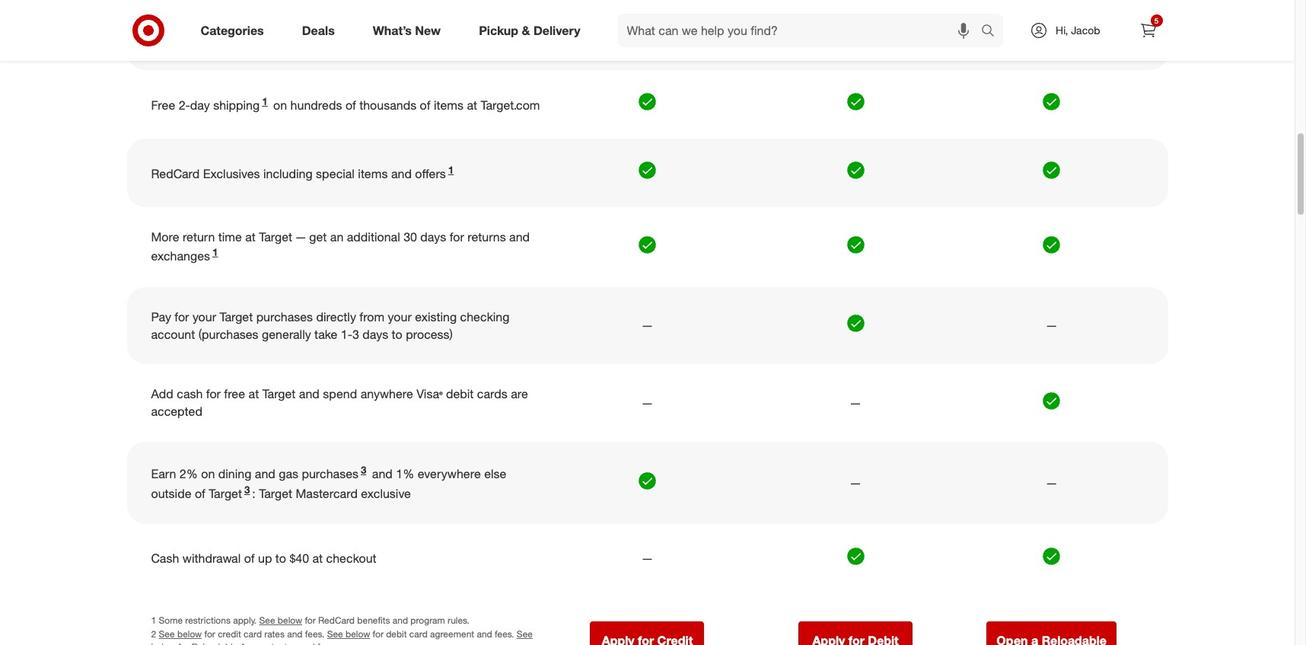 Task type: vqa. For each thing, say whether or not it's contained in the screenshot.
offers on the left top of page
yes



Task type: describe. For each thing, give the bounding box(es) containing it.
offers
[[415, 166, 446, 181]]

1 inside "free 2-day shipping 1 on hundreds of thousands of items at target.com"
[[262, 95, 268, 107]]

take
[[315, 326, 338, 342]]

and inside earn 2% on dining and gas purchases 3
[[255, 466, 276, 482]]

search button
[[975, 14, 1012, 50]]

1-
[[341, 326, 353, 342]]

of inside and 1% everywhere else outside of target
[[195, 486, 205, 502]]

apply.
[[233, 615, 257, 626]]

for down the restrictions at the left of the page
[[204, 628, 215, 639]]

outside
[[151, 486, 192, 502]]

2%
[[180, 466, 198, 482]]

and 1% everywhere else outside of target
[[151, 466, 507, 502]]

and inside and 1% everywhere else outside of target
[[372, 466, 393, 482]]

checkout
[[326, 551, 377, 566]]

:
[[252, 486, 256, 502]]

1 inside 1 some restrictions apply. see below for redcard benefits and program rules. 2 see below for credit card rates and fees. see below for debit card agreement and fees.
[[151, 615, 156, 626]]

deals
[[302, 23, 335, 38]]

exclusive
[[361, 486, 411, 502]]

hi, jacob
[[1056, 24, 1101, 37]]

earn 2% on dining and gas purchases 3
[[151, 464, 367, 482]]

1 link for on hundreds of thousands of items at target.com
[[260, 95, 270, 113]]

3 inside earn 2% on dining and gas purchases 3
[[361, 464, 367, 476]]

below inside see below
[[151, 641, 176, 645]]

and right benefits
[[393, 615, 408, 626]]

benefits
[[357, 615, 390, 626]]

debit inside the add cash for free at target and spend anywhere visa® debit cards are accepted
[[446, 386, 474, 402]]

and inside more return time at target — get an additional 30 days for returns and exchanges
[[510, 229, 530, 244]]

2-
[[179, 97, 190, 113]]

free
[[151, 97, 175, 113]]

below down benefits
[[346, 628, 370, 639]]

new
[[415, 23, 441, 38]]

everywhere
[[418, 466, 481, 482]]

redcard inside 1 some restrictions apply. see below for redcard benefits and program rules. 2 see below for credit card rates and fees. see below for debit card agreement and fees.
[[318, 615, 355, 626]]

additional
[[347, 229, 400, 244]]

shipping
[[213, 97, 260, 113]]

pickup & delivery
[[479, 23, 581, 38]]

what's new
[[373, 23, 441, 38]]

1 vertical spatial 3 link
[[242, 484, 252, 502]]

return
[[183, 229, 215, 244]]

add cash for free at target and spend anywhere visa® debit cards are accepted
[[151, 386, 528, 419]]

items inside "free 2-day shipping 1 on hundreds of thousands of items at target.com"
[[434, 97, 464, 113]]

on inside earn 2% on dining and gas purchases 3
[[201, 466, 215, 482]]

delivery
[[534, 23, 581, 38]]

categories
[[201, 23, 264, 38]]

pay for your target purchases directly from your existing checking account (purchases generally take 1-3 days to process)
[[151, 309, 510, 342]]

earn
[[151, 466, 176, 482]]

are
[[511, 386, 528, 402]]

from
[[360, 309, 385, 324]]

add
[[151, 386, 174, 402]]

2 card from the left
[[410, 628, 428, 639]]

mastercard
[[296, 486, 358, 502]]

items inside redcard exclusives including special items and offers 1
[[358, 166, 388, 181]]

3 inside pay for your target purchases directly from your existing checking account (purchases generally take 1-3 days to process)
[[353, 326, 359, 342]]

1 down return
[[212, 246, 218, 259]]

cash
[[177, 386, 203, 402]]

pay
[[151, 309, 171, 324]]

see right rates
[[327, 628, 343, 639]]

redcard exclusives including special items and offers 1
[[151, 163, 454, 181]]

see down the some
[[159, 628, 175, 639]]

for inside pay for your target purchases directly from your existing checking account (purchases generally take 1-3 days to process)
[[175, 309, 189, 324]]

What can we help you find? suggestions appear below search field
[[618, 14, 986, 47]]

1%
[[396, 466, 415, 482]]

thousands
[[360, 97, 417, 113]]

restrictions
[[185, 615, 231, 626]]

monthly
[[224, 29, 268, 44]]

for inside the add cash for free at target and spend anywhere visa® debit cards are accepted
[[206, 386, 221, 402]]

existing
[[415, 309, 457, 324]]

below down the restrictions at the left of the page
[[177, 628, 202, 639]]

else
[[485, 466, 507, 482]]

including
[[264, 166, 313, 181]]

&
[[522, 23, 530, 38]]

no
[[151, 29, 167, 44]]

for up see below
[[305, 615, 316, 626]]

see up rates
[[259, 615, 275, 626]]

and inside the add cash for free at target and spend anywhere visa® debit cards are accepted
[[299, 386, 320, 402]]

below up rates
[[278, 615, 302, 626]]

checking
[[460, 309, 510, 324]]

more return time at target — get an additional 30 days for returns and exchanges
[[151, 229, 530, 264]]

special
[[316, 166, 355, 181]]

5
[[1155, 16, 1159, 25]]

fees
[[271, 29, 294, 44]]

cash withdrawal of up to $40 at checkout
[[151, 551, 377, 566]]

see below
[[151, 628, 533, 645]]

days inside more return time at target — get an additional 30 days for returns and exchanges
[[421, 229, 447, 244]]

or
[[210, 29, 221, 44]]

spend
[[323, 386, 357, 402]]

target inside and 1% everywhere else outside of target
[[209, 486, 242, 502]]

(purchases
[[199, 326, 259, 342]]

1 vertical spatial to
[[276, 551, 286, 566]]

2 inside no annual or monthly fees 2
[[297, 26, 302, 38]]



Task type: locate. For each thing, give the bounding box(es) containing it.
to left process)
[[392, 326, 403, 342]]

at right free
[[249, 386, 259, 402]]

1 right the shipping
[[262, 95, 268, 107]]

target right free
[[262, 386, 296, 402]]

1 horizontal spatial items
[[434, 97, 464, 113]]

jacob
[[1072, 24, 1101, 37]]

see below link
[[151, 628, 533, 645]]

0 vertical spatial 3 link
[[359, 464, 369, 482]]

account
[[151, 326, 195, 342]]

— inside more return time at target — get an additional 30 days for returns and exchanges
[[296, 229, 306, 244]]

for
[[450, 229, 464, 244], [175, 309, 189, 324], [206, 386, 221, 402], [305, 615, 316, 626], [204, 628, 215, 639], [373, 628, 384, 639]]

1
[[262, 95, 268, 107], [448, 163, 454, 176], [212, 246, 218, 259], [151, 615, 156, 626]]

for down benefits
[[373, 628, 384, 639]]

1 vertical spatial 3
[[361, 464, 367, 476]]

target.com
[[481, 97, 540, 113]]

cash
[[151, 551, 179, 566]]

and right rates
[[287, 628, 303, 639]]

withdrawal
[[183, 551, 241, 566]]

get
[[309, 229, 327, 244]]

1 some restrictions apply. see below for redcard benefits and program rules. 2 see below for credit card rates and fees. see below for debit card agreement and fees.
[[151, 615, 514, 639]]

hi,
[[1056, 24, 1069, 37]]

deals link
[[289, 14, 354, 47]]

visa®
[[417, 386, 443, 402]]

your
[[193, 309, 216, 324], [388, 309, 412, 324]]

returns
[[468, 229, 506, 244]]

1 fees. from the left
[[305, 628, 325, 639]]

what's new link
[[360, 14, 460, 47]]

more
[[151, 229, 179, 244]]

0 horizontal spatial days
[[363, 326, 389, 342]]

1 vertical spatial 1 link
[[446, 163, 456, 181]]

search
[[975, 24, 1012, 39]]

0 vertical spatial purchases
[[256, 309, 313, 324]]

3 link up exclusive
[[359, 464, 369, 482]]

0 horizontal spatial on
[[201, 466, 215, 482]]

below down the some
[[151, 641, 176, 645]]

0 horizontal spatial 1 link
[[210, 246, 220, 264]]

1 horizontal spatial days
[[421, 229, 447, 244]]

days down from
[[363, 326, 389, 342]]

to right up
[[276, 551, 286, 566]]

of down 2%
[[195, 486, 205, 502]]

target up (purchases
[[220, 309, 253, 324]]

1 horizontal spatial debit
[[446, 386, 474, 402]]

credit
[[218, 628, 241, 639]]

0 horizontal spatial card
[[244, 628, 262, 639]]

1 your from the left
[[193, 309, 216, 324]]

1 horizontal spatial on
[[273, 97, 287, 113]]

see right agreement
[[517, 628, 533, 639]]

generally
[[262, 326, 311, 342]]

on left the hundreds
[[273, 97, 287, 113]]

0 horizontal spatial to
[[276, 551, 286, 566]]

an
[[330, 229, 344, 244]]

1 horizontal spatial card
[[410, 628, 428, 639]]

purchases inside earn 2% on dining and gas purchases 3
[[302, 466, 359, 482]]

0 vertical spatial on
[[273, 97, 287, 113]]

program
[[411, 615, 445, 626]]

free
[[224, 386, 245, 402]]

2 fees. from the left
[[495, 628, 514, 639]]

exclusives
[[203, 166, 260, 181]]

target inside 3 : target mastercard exclusive
[[259, 486, 292, 502]]

at
[[467, 97, 478, 113], [245, 229, 256, 244], [249, 386, 259, 402], [313, 551, 323, 566]]

2 your from the left
[[388, 309, 412, 324]]

at inside the add cash for free at target and spend anywhere visa® debit cards are accepted
[[249, 386, 259, 402]]

1 right offers
[[448, 163, 454, 176]]

debit right visa®
[[446, 386, 474, 402]]

for inside more return time at target — get an additional 30 days for returns and exchanges
[[450, 229, 464, 244]]

2 right fees on the left
[[297, 26, 302, 38]]

rules.
[[448, 615, 470, 626]]

3
[[353, 326, 359, 342], [361, 464, 367, 476], [244, 484, 250, 496]]

at right "$40"
[[313, 551, 323, 566]]

0 horizontal spatial fees.
[[305, 628, 325, 639]]

3 up exclusive
[[361, 464, 367, 476]]

1 link
[[260, 95, 270, 113], [446, 163, 456, 181], [210, 246, 220, 264]]

1 vertical spatial purchases
[[302, 466, 359, 482]]

see inside see below
[[517, 628, 533, 639]]

categories link
[[188, 14, 283, 47]]

0 vertical spatial 2
[[297, 26, 302, 38]]

purchases
[[256, 309, 313, 324], [302, 466, 359, 482]]

cards
[[477, 386, 508, 402]]

2 left credit
[[151, 628, 156, 639]]

pickup & delivery link
[[466, 14, 600, 47]]

1 vertical spatial days
[[363, 326, 389, 342]]

at right time
[[245, 229, 256, 244]]

at inside more return time at target — get an additional 30 days for returns and exchanges
[[245, 229, 256, 244]]

redcard left exclusives
[[151, 166, 200, 181]]

0 horizontal spatial 2
[[151, 628, 156, 639]]

hundreds
[[291, 97, 342, 113]]

for up account
[[175, 309, 189, 324]]

3 left :
[[244, 484, 250, 496]]

1 vertical spatial items
[[358, 166, 388, 181]]

2 inside 1 some restrictions apply. see below for redcard benefits and program rules. 2 see below for credit card rates and fees. see below for debit card agreement and fees.
[[151, 628, 156, 639]]

0 vertical spatial 3
[[353, 326, 359, 342]]

1 horizontal spatial 3 link
[[359, 464, 369, 482]]

target inside pay for your target purchases directly from your existing checking account (purchases generally take 1-3 days to process)
[[220, 309, 253, 324]]

agreement
[[430, 628, 475, 639]]

5 link
[[1132, 14, 1166, 47]]

day
[[190, 97, 210, 113]]

at inside "free 2-day shipping 1 on hundreds of thousands of items at target.com"
[[467, 97, 478, 113]]

and up :
[[255, 466, 276, 482]]

1 vertical spatial on
[[201, 466, 215, 482]]

time
[[218, 229, 242, 244]]

target
[[259, 229, 292, 244], [220, 309, 253, 324], [262, 386, 296, 402], [209, 486, 242, 502], [259, 486, 292, 502]]

process)
[[406, 326, 453, 342]]

to inside pay for your target purchases directly from your existing checking account (purchases generally take 1-3 days to process)
[[392, 326, 403, 342]]

card down program
[[410, 628, 428, 639]]

and
[[391, 166, 412, 181], [510, 229, 530, 244], [299, 386, 320, 402], [255, 466, 276, 482], [372, 466, 393, 482], [393, 615, 408, 626], [287, 628, 303, 639], [477, 628, 493, 639]]

dining
[[218, 466, 252, 482]]

0 vertical spatial redcard
[[151, 166, 200, 181]]

purchases up generally
[[256, 309, 313, 324]]

0 horizontal spatial 3
[[244, 484, 250, 496]]

free 2-day shipping 1 on hundreds of thousands of items at target.com
[[151, 95, 540, 113]]

3 link down dining
[[242, 484, 252, 502]]

redcard up see below
[[318, 615, 355, 626]]

3 inside 3 : target mastercard exclusive
[[244, 484, 250, 496]]

of left up
[[244, 551, 255, 566]]

target inside the add cash for free at target and spend anywhere visa® debit cards are accepted
[[262, 386, 296, 402]]

at left target.com
[[467, 97, 478, 113]]

of
[[346, 97, 356, 113], [420, 97, 431, 113], [195, 486, 205, 502], [244, 551, 255, 566]]

of right thousands
[[420, 97, 431, 113]]

0 vertical spatial to
[[392, 326, 403, 342]]

items right the special
[[358, 166, 388, 181]]

for left free
[[206, 386, 221, 402]]

1 horizontal spatial redcard
[[318, 615, 355, 626]]

0 horizontal spatial items
[[358, 166, 388, 181]]

0 vertical spatial items
[[434, 97, 464, 113]]

1 vertical spatial debit
[[386, 628, 407, 639]]

on inside "free 2-day shipping 1 on hundreds of thousands of items at target.com"
[[273, 97, 287, 113]]

up
[[258, 551, 272, 566]]

1 left the some
[[151, 615, 156, 626]]

0 horizontal spatial your
[[193, 309, 216, 324]]

1 vertical spatial redcard
[[318, 615, 355, 626]]

purchases up 3 : target mastercard exclusive
[[302, 466, 359, 482]]

target left the "get"
[[259, 229, 292, 244]]

1 horizontal spatial to
[[392, 326, 403, 342]]

2 vertical spatial 1 link
[[210, 246, 220, 264]]

directly
[[316, 309, 356, 324]]

3 : target mastercard exclusive
[[244, 484, 411, 502]]

0 horizontal spatial 3 link
[[242, 484, 252, 502]]

purchases inside pay for your target purchases directly from your existing checking account (purchases generally take 1-3 days to process)
[[256, 309, 313, 324]]

and left offers
[[391, 166, 412, 181]]

$40
[[290, 551, 309, 566]]

30
[[404, 229, 417, 244]]

fees. right rates
[[305, 628, 325, 639]]

on right 2%
[[201, 466, 215, 482]]

see
[[259, 615, 275, 626], [159, 628, 175, 639], [327, 628, 343, 639], [517, 628, 533, 639]]

card
[[244, 628, 262, 639], [410, 628, 428, 639]]

of right the hundreds
[[346, 97, 356, 113]]

0 horizontal spatial debit
[[386, 628, 407, 639]]

gas
[[279, 466, 299, 482]]

exchanges
[[151, 249, 210, 264]]

rates
[[265, 628, 285, 639]]

1 horizontal spatial your
[[388, 309, 412, 324]]

days right 30
[[421, 229, 447, 244]]

and inside redcard exclusives including special items and offers 1
[[391, 166, 412, 181]]

redcard inside redcard exclusives including special items and offers 1
[[151, 166, 200, 181]]

items
[[434, 97, 464, 113], [358, 166, 388, 181]]

0 vertical spatial 1 link
[[260, 95, 270, 113]]

2
[[297, 26, 302, 38], [151, 628, 156, 639]]

0 vertical spatial days
[[421, 229, 447, 244]]

pickup
[[479, 23, 519, 38]]

2 link
[[294, 26, 305, 44]]

1 inside redcard exclusives including special items and offers 1
[[448, 163, 454, 176]]

1 horizontal spatial 1 link
[[260, 95, 270, 113]]

and right agreement
[[477, 628, 493, 639]]

some
[[159, 615, 183, 626]]

2 vertical spatial 3
[[244, 484, 250, 496]]

anywhere
[[361, 386, 413, 402]]

annual
[[170, 29, 206, 44]]

target down dining
[[209, 486, 242, 502]]

target inside more return time at target — get an additional 30 days for returns and exchanges
[[259, 229, 292, 244]]

2 horizontal spatial 3
[[361, 464, 367, 476]]

redcard
[[151, 166, 200, 181], [318, 615, 355, 626]]

debit inside 1 some restrictions apply. see below for redcard benefits and program rules. 2 see below for credit card rates and fees. see below for debit card agreement and fees.
[[386, 628, 407, 639]]

1 link for redcard exclusives including special items and offers 1
[[446, 163, 456, 181]]

days inside pay for your target purchases directly from your existing checking account (purchases generally take 1-3 days to process)
[[363, 326, 389, 342]]

and right the returns
[[510, 229, 530, 244]]

1 card from the left
[[244, 628, 262, 639]]

0 vertical spatial debit
[[446, 386, 474, 402]]

1 horizontal spatial fees.
[[495, 628, 514, 639]]

card down "apply."
[[244, 628, 262, 639]]

debit down benefits
[[386, 628, 407, 639]]

0 horizontal spatial redcard
[[151, 166, 200, 181]]

items right thousands
[[434, 97, 464, 113]]

1 horizontal spatial 3
[[353, 326, 359, 342]]

target right :
[[259, 486, 292, 502]]

1 vertical spatial 2
[[151, 628, 156, 639]]

3 down 'directly'
[[353, 326, 359, 342]]

for left the returns
[[450, 229, 464, 244]]

and left spend
[[299, 386, 320, 402]]

2 horizontal spatial 1 link
[[446, 163, 456, 181]]

3 link
[[359, 464, 369, 482], [242, 484, 252, 502]]

1 horizontal spatial 2
[[297, 26, 302, 38]]

fees. right agreement
[[495, 628, 514, 639]]

accepted
[[151, 404, 203, 419]]

and up exclusive
[[372, 466, 393, 482]]

your up (purchases
[[193, 309, 216, 324]]

fees.
[[305, 628, 325, 639], [495, 628, 514, 639]]

what's
[[373, 23, 412, 38]]

debit
[[446, 386, 474, 402], [386, 628, 407, 639]]

your right from
[[388, 309, 412, 324]]



